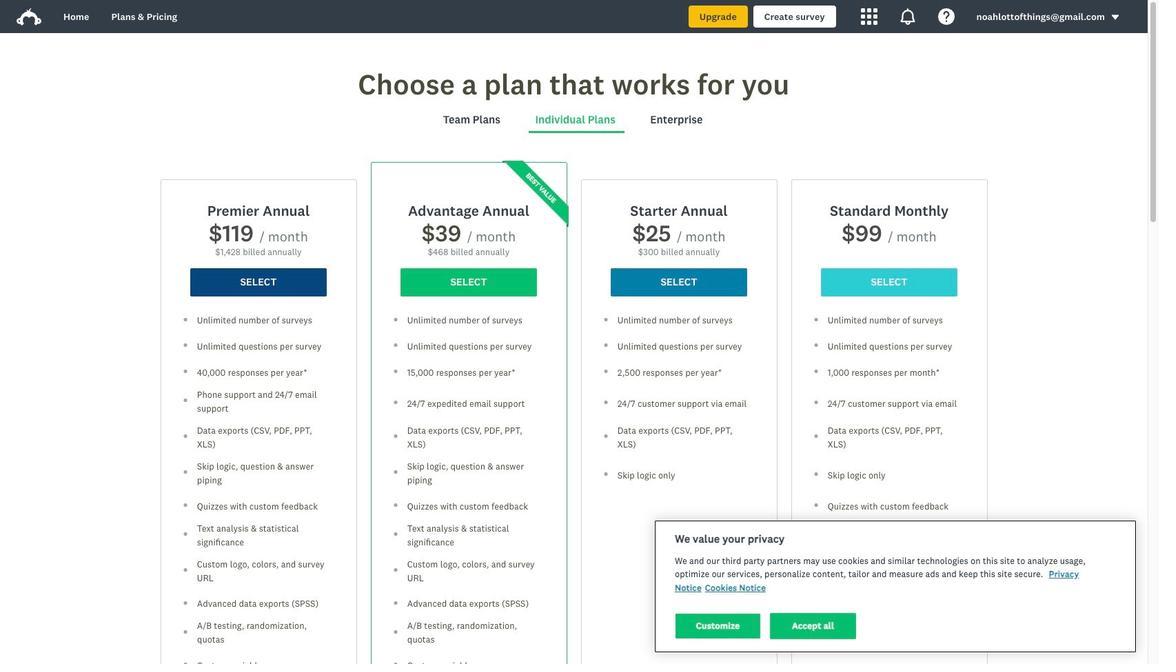 Task type: vqa. For each thing, say whether or not it's contained in the screenshot.
Surveymonkey Logo
yes



Task type: locate. For each thing, give the bounding box(es) containing it.
0 horizontal spatial products icon image
[[861, 8, 878, 25]]

products icon image
[[861, 8, 878, 25], [900, 8, 916, 25]]

1 horizontal spatial products icon image
[[900, 8, 916, 25]]

surveymonkey logo image
[[17, 8, 41, 26]]

2 products icon image from the left
[[900, 8, 916, 25]]

help icon image
[[938, 8, 955, 25]]



Task type: describe. For each thing, give the bounding box(es) containing it.
1 products icon image from the left
[[861, 8, 878, 25]]

dropdown arrow image
[[1111, 13, 1121, 22]]



